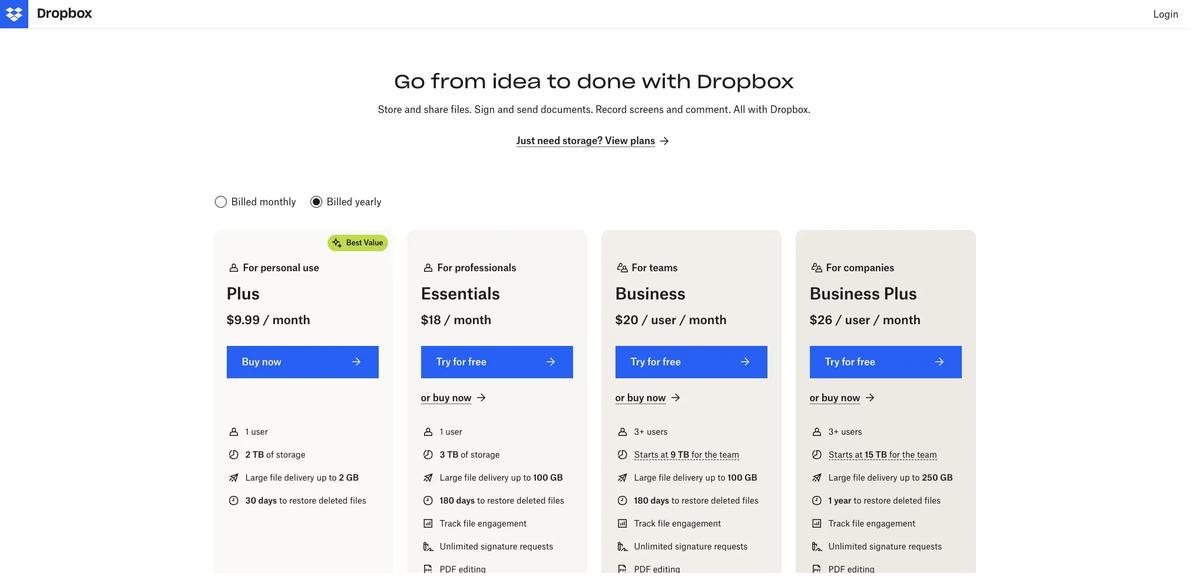 Task type: vqa. For each thing, say whether or not it's contained in the screenshot.
Still
no



Task type: describe. For each thing, give the bounding box(es) containing it.
free for business
[[663, 356, 681, 368]]

try for free button for business plus
[[810, 346, 962, 379]]

now for business
[[647, 392, 666, 404]]

use
[[303, 262, 319, 274]]

$26 / user / month
[[810, 313, 921, 327]]

send
[[517, 104, 538, 116]]

try for free for business
[[631, 356, 681, 368]]

large for essentials
[[440, 473, 462, 483]]

2 horizontal spatial 1
[[829, 496, 832, 506]]

3+ users for business
[[634, 427, 668, 437]]

go
[[394, 70, 425, 94]]

sign
[[474, 104, 495, 116]]

1 vertical spatial with
[[748, 104, 768, 116]]

days for essentials
[[456, 496, 475, 506]]

signature for business plus
[[869, 542, 906, 552]]

buy for business plus
[[822, 392, 839, 404]]

1 user for 3
[[440, 427, 462, 437]]

2 month from the left
[[454, 313, 492, 327]]

try for essentials
[[436, 356, 451, 368]]

gb for business plus
[[940, 473, 953, 483]]

track for business plus
[[829, 519, 850, 529]]

try for business
[[631, 356, 645, 368]]

files for essentials
[[548, 496, 564, 506]]

1 up from the left
[[317, 473, 327, 483]]

180 days to restore deleted files for essentials
[[440, 496, 564, 506]]

essentials
[[421, 284, 500, 303]]

companies
[[844, 262, 894, 274]]

try for free button for essentials
[[421, 346, 573, 379]]

30
[[245, 496, 256, 506]]

or for business
[[615, 392, 625, 404]]

or for business plus
[[810, 392, 819, 404]]

unlimited signature requests for business
[[634, 542, 748, 552]]

180 days to restore deleted files for business
[[634, 496, 759, 506]]

starts for business
[[634, 450, 658, 460]]

1 year to restore deleted files
[[829, 496, 941, 506]]

value
[[364, 239, 383, 248]]

users for business
[[647, 427, 668, 437]]

or buy now button for business
[[615, 391, 683, 405]]

1 restore from the left
[[289, 496, 316, 506]]

signature for business
[[675, 542, 712, 552]]

4 tb from the left
[[876, 450, 887, 460]]

1 days from the left
[[258, 496, 277, 506]]

business plus
[[810, 284, 917, 303]]

just need storage? view plans link
[[516, 134, 672, 148]]

2 tb from the left
[[447, 450, 459, 460]]

now for business plus
[[841, 392, 860, 404]]

for for essentials
[[453, 356, 466, 368]]

engagement for business
[[672, 519, 721, 529]]

login link
[[1144, 0, 1188, 28]]

year
[[834, 496, 852, 506]]

3+ users for business plus
[[829, 427, 862, 437]]

1 user for 2
[[245, 427, 268, 437]]

3 tb of storage
[[440, 450, 500, 460]]

storage for 3 tb of storage
[[471, 450, 500, 460]]

starts at 9 tb for the team
[[634, 450, 739, 460]]

files for business
[[742, 496, 759, 506]]

buy now button
[[226, 346, 378, 379]]

all
[[733, 104, 745, 116]]

track file engagement for essentials
[[440, 519, 527, 529]]

0 vertical spatial 2
[[245, 450, 251, 460]]

$18
[[421, 313, 441, 327]]

share
[[424, 104, 448, 116]]

30 days to restore deleted files
[[245, 496, 366, 506]]

engagement for essentials
[[478, 519, 527, 529]]

personal
[[260, 262, 300, 274]]

record
[[596, 104, 627, 116]]

gb for essentials
[[550, 473, 563, 483]]

for for business plus
[[842, 356, 855, 368]]

for for business
[[647, 356, 660, 368]]

starts for business plus
[[829, 450, 853, 460]]

250
[[922, 473, 938, 483]]

signature for essentials
[[481, 542, 517, 552]]

for for business plus
[[826, 262, 841, 274]]

or for essentials
[[421, 392, 430, 404]]

buy for essentials
[[433, 392, 450, 404]]

free for essentials
[[468, 356, 487, 368]]

1 for 2 tb
[[245, 427, 249, 437]]

deleted for business
[[711, 496, 740, 506]]

1 large from the left
[[245, 473, 268, 483]]

or buy now button for business plus
[[810, 391, 877, 405]]

starts at 15 tb for the team
[[829, 450, 937, 460]]

for right "9"
[[692, 450, 702, 460]]

deleted for essentials
[[517, 496, 546, 506]]

for up the large file delivery up to 250 gb
[[889, 450, 900, 460]]

2 plus from the left
[[884, 284, 917, 303]]

business for business plus
[[810, 284, 880, 303]]

at for business
[[661, 450, 668, 460]]

users for business plus
[[841, 427, 862, 437]]

1 files from the left
[[350, 496, 366, 506]]

1 delivery from the left
[[284, 473, 314, 483]]

$20
[[615, 313, 639, 327]]

login
[[1153, 8, 1179, 20]]

storage?
[[563, 135, 603, 147]]

3
[[440, 450, 445, 460]]

1 month from the left
[[272, 313, 310, 327]]

track file engagement for business
[[634, 519, 721, 529]]

try for free for essentials
[[436, 356, 487, 368]]

track for essentials
[[440, 519, 461, 529]]

2 tb of storage
[[245, 450, 305, 460]]

for companies
[[826, 262, 894, 274]]

billed for billed yearly
[[327, 196, 352, 208]]

up for business plus
[[900, 473, 910, 483]]

store and share files. sign and send documents. record screens and comment. all with dropbox.
[[378, 104, 810, 116]]

for for essentials
[[437, 262, 453, 274]]

3 and from the left
[[666, 104, 683, 116]]

dropbox
[[697, 70, 794, 94]]

3+ for business
[[634, 427, 644, 437]]

1 for 3 tb
[[440, 427, 443, 437]]

go from idea to done with dropbox
[[394, 70, 794, 94]]



Task type: locate. For each thing, give the bounding box(es) containing it.
1 user up the 3
[[440, 427, 462, 437]]

100 for business
[[728, 473, 743, 483]]

tb right "9"
[[678, 450, 689, 460]]

track file engagement for business plus
[[829, 519, 915, 529]]

1 horizontal spatial business
[[810, 284, 880, 303]]

billed left monthly at the top left of the page
[[231, 196, 257, 208]]

1 gb from the left
[[346, 473, 359, 483]]

1 or buy now from the left
[[421, 392, 472, 404]]

/
[[263, 313, 270, 327], [444, 313, 451, 327], [641, 313, 648, 327], [679, 313, 686, 327], [835, 313, 842, 327], [873, 313, 880, 327]]

and right 'screens'
[[666, 104, 683, 116]]

1 signature from the left
[[481, 542, 517, 552]]

3+ for business plus
[[829, 427, 839, 437]]

1 billed from the left
[[231, 196, 257, 208]]

0 horizontal spatial signature
[[481, 542, 517, 552]]

2 horizontal spatial try for free button
[[810, 346, 962, 379]]

0 horizontal spatial 100
[[533, 473, 548, 483]]

1 3+ users from the left
[[634, 427, 668, 437]]

1 horizontal spatial billed
[[327, 196, 352, 208]]

4 deleted from the left
[[893, 496, 922, 506]]

with up 'screens'
[[642, 70, 691, 94]]

0 horizontal spatial 3+
[[634, 427, 644, 437]]

unlimited for business
[[634, 542, 673, 552]]

large file delivery up to 100 gb down 3 tb of storage
[[440, 473, 563, 483]]

4 month from the left
[[883, 313, 921, 327]]

0 horizontal spatial plus
[[226, 284, 260, 303]]

1 storage from the left
[[276, 450, 305, 460]]

2 or from the left
[[615, 392, 625, 404]]

storage up large file delivery up to 2 gb
[[276, 450, 305, 460]]

tb up the 30
[[253, 450, 264, 460]]

3 signature from the left
[[869, 542, 906, 552]]

for down $20 / user / month
[[647, 356, 660, 368]]

for
[[243, 262, 258, 274], [437, 262, 453, 274], [632, 262, 647, 274], [826, 262, 841, 274]]

2 billed from the left
[[327, 196, 352, 208]]

3 buy from the left
[[822, 392, 839, 404]]

1 horizontal spatial storage
[[471, 450, 500, 460]]

just need storage? view plans
[[516, 135, 655, 147]]

tb
[[253, 450, 264, 460], [447, 450, 459, 460], [678, 450, 689, 460], [876, 450, 887, 460]]

1 horizontal spatial unlimited
[[634, 542, 673, 552]]

1 3+ from the left
[[634, 427, 644, 437]]

0 horizontal spatial at
[[661, 450, 668, 460]]

1 horizontal spatial 1
[[440, 427, 443, 437]]

2 horizontal spatial or
[[810, 392, 819, 404]]

large down the starts at 9 tb for the team
[[634, 473, 657, 483]]

3 delivery from the left
[[673, 473, 703, 483]]

or buy now for essentials
[[421, 392, 472, 404]]

delivery for business plus
[[867, 473, 898, 483]]

0 horizontal spatial 180 days to restore deleted files
[[440, 496, 564, 506]]

1 horizontal spatial try for free
[[631, 356, 681, 368]]

requests for business plus
[[908, 542, 942, 552]]

of
[[266, 450, 274, 460], [461, 450, 468, 460]]

0 horizontal spatial 3+ users
[[634, 427, 668, 437]]

try down $26
[[825, 356, 840, 368]]

for left personal on the top left of the page
[[243, 262, 258, 274]]

engagement
[[478, 519, 527, 529], [672, 519, 721, 529], [867, 519, 915, 529]]

1 horizontal spatial buy
[[627, 392, 644, 404]]

days for business
[[651, 496, 669, 506]]

2 buy from the left
[[627, 392, 644, 404]]

3 or buy now from the left
[[810, 392, 860, 404]]

comment.
[[686, 104, 731, 116]]

professionals
[[455, 262, 516, 274]]

180 days to restore deleted files
[[440, 496, 564, 506], [634, 496, 759, 506]]

delivery down starts at 15 tb for the team
[[867, 473, 898, 483]]

2 horizontal spatial or buy now button
[[810, 391, 877, 405]]

for left teams
[[632, 262, 647, 274]]

3 or from the left
[[810, 392, 819, 404]]

180 days to restore deleted files down 3 tb of storage
[[440, 496, 564, 506]]

0 horizontal spatial and
[[405, 104, 421, 116]]

0 horizontal spatial 1 user
[[245, 427, 268, 437]]

2 horizontal spatial buy
[[822, 392, 839, 404]]

3+ users up starts at 15 tb for the team
[[829, 427, 862, 437]]

1 buy from the left
[[433, 392, 450, 404]]

2 horizontal spatial days
[[651, 496, 669, 506]]

0 horizontal spatial users
[[647, 427, 668, 437]]

2 storage from the left
[[471, 450, 500, 460]]

100 for essentials
[[533, 473, 548, 483]]

users up the starts at 9 tb for the team
[[647, 427, 668, 437]]

2 horizontal spatial unlimited signature requests
[[829, 542, 942, 552]]

and
[[405, 104, 421, 116], [498, 104, 514, 116], [666, 104, 683, 116]]

deleted for business plus
[[893, 496, 922, 506]]

1 plus from the left
[[226, 284, 260, 303]]

1
[[245, 427, 249, 437], [440, 427, 443, 437], [829, 496, 832, 506]]

large file delivery up to 100 gb
[[440, 473, 563, 483], [634, 473, 757, 483]]

1 track file engagement from the left
[[440, 519, 527, 529]]

0 horizontal spatial storage
[[276, 450, 305, 460]]

1 try for free button from the left
[[421, 346, 573, 379]]

1 free from the left
[[468, 356, 487, 368]]

0 horizontal spatial or buy now button
[[421, 391, 488, 405]]

2 horizontal spatial track
[[829, 519, 850, 529]]

0 horizontal spatial requests
[[520, 542, 553, 552]]

restore for business plus
[[864, 496, 891, 506]]

try
[[436, 356, 451, 368], [631, 356, 645, 368], [825, 356, 840, 368]]

large up the 30
[[245, 473, 268, 483]]

0 horizontal spatial or buy now
[[421, 392, 472, 404]]

3+ users
[[634, 427, 668, 437], [829, 427, 862, 437]]

large file delivery up to 100 gb down the starts at 9 tb for the team
[[634, 473, 757, 483]]

0 horizontal spatial try for free button
[[421, 346, 573, 379]]

1 up the 3
[[440, 427, 443, 437]]

1 horizontal spatial try for free button
[[615, 346, 767, 379]]

storage for 2 tb of storage
[[276, 450, 305, 460]]

starts left 15
[[829, 450, 853, 460]]

2 up the 30
[[245, 450, 251, 460]]

3 for from the left
[[632, 262, 647, 274]]

1 large file delivery up to 100 gb from the left
[[440, 473, 563, 483]]

idea
[[492, 70, 541, 94]]

3 track file engagement from the left
[[829, 519, 915, 529]]

buy now
[[242, 356, 282, 368]]

2 up from the left
[[511, 473, 521, 483]]

billed for billed monthly
[[231, 196, 257, 208]]

2 horizontal spatial and
[[666, 104, 683, 116]]

2 try for free button from the left
[[615, 346, 767, 379]]

2 free from the left
[[663, 356, 681, 368]]

storage right the 3
[[471, 450, 500, 460]]

0 horizontal spatial large file delivery up to 100 gb
[[440, 473, 563, 483]]

1 horizontal spatial 100
[[728, 473, 743, 483]]

2 for from the left
[[437, 262, 453, 274]]

1 starts from the left
[[634, 450, 658, 460]]

users
[[647, 427, 668, 437], [841, 427, 862, 437]]

now inside button
[[262, 356, 282, 368]]

restore down the starts at 9 tb for the team
[[682, 496, 709, 506]]

3 free from the left
[[857, 356, 875, 368]]

try for free button
[[421, 346, 573, 379], [615, 346, 767, 379], [810, 346, 962, 379]]

for down $26 / user / month
[[842, 356, 855, 368]]

of for 2 tb
[[266, 450, 274, 460]]

1 horizontal spatial plus
[[884, 284, 917, 303]]

1 horizontal spatial 3+
[[829, 427, 839, 437]]

team up 250
[[917, 450, 937, 460]]

4 up from the left
[[900, 473, 910, 483]]

0 horizontal spatial or
[[421, 392, 430, 404]]

1 horizontal spatial days
[[456, 496, 475, 506]]

files.
[[451, 104, 472, 116]]

user down the business plus
[[845, 313, 870, 327]]

2 horizontal spatial requests
[[908, 542, 942, 552]]

signature
[[481, 542, 517, 552], [675, 542, 712, 552], [869, 542, 906, 552]]

9
[[670, 450, 676, 460]]

days right the 30
[[258, 496, 277, 506]]

1 deleted from the left
[[319, 496, 348, 506]]

$18 / month
[[421, 313, 492, 327]]

large for business plus
[[829, 473, 851, 483]]

3+
[[634, 427, 644, 437], [829, 427, 839, 437]]

business down the for companies
[[810, 284, 880, 303]]

3 large from the left
[[634, 473, 657, 483]]

2 horizontal spatial signature
[[869, 542, 906, 552]]

delivery down the starts at 9 tb for the team
[[673, 473, 703, 483]]

try for free button down $18 / month
[[421, 346, 573, 379]]

3 or buy now button from the left
[[810, 391, 877, 405]]

0 horizontal spatial days
[[258, 496, 277, 506]]

1 horizontal spatial 3+ users
[[829, 427, 862, 437]]

0 horizontal spatial engagement
[[478, 519, 527, 529]]

buy
[[242, 356, 260, 368]]

$26
[[810, 313, 833, 327]]

180 for business
[[634, 496, 649, 506]]

the up the large file delivery up to 250 gb
[[902, 450, 915, 460]]

try for free for business plus
[[825, 356, 875, 368]]

1 of from the left
[[266, 450, 274, 460]]

1 horizontal spatial of
[[461, 450, 468, 460]]

delivery up 30 days to restore deleted files
[[284, 473, 314, 483]]

1 horizontal spatial free
[[663, 356, 681, 368]]

3 deleted from the left
[[711, 496, 740, 506]]

3 try for free button from the left
[[810, 346, 962, 379]]

team right "9"
[[719, 450, 739, 460]]

requests
[[520, 542, 553, 552], [714, 542, 748, 552], [908, 542, 942, 552]]

to
[[547, 70, 571, 94], [329, 473, 337, 483], [523, 473, 531, 483], [718, 473, 725, 483], [912, 473, 920, 483], [279, 496, 287, 506], [477, 496, 485, 506], [672, 496, 679, 506], [854, 496, 862, 506]]

2 users from the left
[[841, 427, 862, 437]]

2 3+ users from the left
[[829, 427, 862, 437]]

2 / from the left
[[444, 313, 451, 327]]

3 try for free from the left
[[825, 356, 875, 368]]

1 vertical spatial 2
[[339, 473, 344, 483]]

3 month from the left
[[689, 313, 727, 327]]

for for business
[[632, 262, 647, 274]]

delivery for business
[[673, 473, 703, 483]]

plus up $9.99
[[226, 284, 260, 303]]

restore down 3 tb of storage
[[487, 496, 514, 506]]

1 horizontal spatial or buy now
[[615, 392, 666, 404]]

0 horizontal spatial of
[[266, 450, 274, 460]]

of right the 3
[[461, 450, 468, 460]]

1 unlimited from the left
[[440, 542, 478, 552]]

files
[[350, 496, 366, 506], [548, 496, 564, 506], [742, 496, 759, 506], [925, 496, 941, 506]]

3 / from the left
[[641, 313, 648, 327]]

1 user
[[245, 427, 268, 437], [440, 427, 462, 437]]

0 horizontal spatial track
[[440, 519, 461, 529]]

need
[[537, 135, 560, 147]]

tb right 15
[[876, 450, 887, 460]]

None radio
[[308, 193, 384, 212]]

2 engagement from the left
[[672, 519, 721, 529]]

and right sign
[[498, 104, 514, 116]]

0 vertical spatial with
[[642, 70, 691, 94]]

try down $18
[[436, 356, 451, 368]]

for
[[453, 356, 466, 368], [647, 356, 660, 368], [842, 356, 855, 368], [692, 450, 702, 460], [889, 450, 900, 460]]

restore for business
[[682, 496, 709, 506]]

free down $18 / month
[[468, 356, 487, 368]]

6 / from the left
[[873, 313, 880, 327]]

screens
[[630, 104, 664, 116]]

0 horizontal spatial free
[[468, 356, 487, 368]]

3 engagement from the left
[[867, 519, 915, 529]]

free for business plus
[[857, 356, 875, 368]]

requests for essentials
[[520, 542, 553, 552]]

large file delivery up to 250 gb
[[829, 473, 953, 483]]

0 horizontal spatial try for free
[[436, 356, 487, 368]]

try for free down $20 / user / month
[[631, 356, 681, 368]]

1 horizontal spatial 2
[[339, 473, 344, 483]]

track for business
[[634, 519, 656, 529]]

billed left yearly at the top left
[[327, 196, 352, 208]]

2 or buy now from the left
[[615, 392, 666, 404]]

engagement for business plus
[[867, 519, 915, 529]]

at left "9"
[[661, 450, 668, 460]]

up for essentials
[[511, 473, 521, 483]]

days down the starts at 9 tb for the team
[[651, 496, 669, 506]]

2 horizontal spatial try for free
[[825, 356, 875, 368]]

free down $26 / user / month
[[857, 356, 875, 368]]

gb
[[346, 473, 359, 483], [550, 473, 563, 483], [745, 473, 757, 483], [940, 473, 953, 483]]

done
[[577, 70, 636, 94]]

for professionals
[[437, 262, 516, 274]]

2 large file delivery up to 100 gb from the left
[[634, 473, 757, 483]]

1 track from the left
[[440, 519, 461, 529]]

for teams
[[632, 262, 678, 274]]

large file delivery up to 100 gb for essentials
[[440, 473, 563, 483]]

1 horizontal spatial requests
[[714, 542, 748, 552]]

the right "9"
[[705, 450, 717, 460]]

1 left year
[[829, 496, 832, 506]]

100
[[533, 473, 548, 483], [728, 473, 743, 483]]

None radio
[[212, 193, 298, 212]]

up
[[317, 473, 327, 483], [511, 473, 521, 483], [705, 473, 715, 483], [900, 473, 910, 483]]

2 at from the left
[[855, 450, 863, 460]]

0 horizontal spatial unlimited signature requests
[[440, 542, 553, 552]]

try for free button down $20 / user / month
[[615, 346, 767, 379]]

1 horizontal spatial unlimited signature requests
[[634, 542, 748, 552]]

0 horizontal spatial buy
[[433, 392, 450, 404]]

1 horizontal spatial the
[[902, 450, 915, 460]]

plus
[[226, 284, 260, 303], [884, 284, 917, 303]]

buy
[[433, 392, 450, 404], [627, 392, 644, 404], [822, 392, 839, 404]]

180 for essentials
[[440, 496, 454, 506]]

1 180 from the left
[[440, 496, 454, 506]]

3+ up the starts at 9 tb for the team
[[634, 427, 644, 437]]

5 / from the left
[[835, 313, 842, 327]]

0 horizontal spatial unlimited
[[440, 542, 478, 552]]

2 delivery from the left
[[479, 473, 509, 483]]

1 at from the left
[[661, 450, 668, 460]]

2 team from the left
[[917, 450, 937, 460]]

users up starts at 15 tb for the team
[[841, 427, 862, 437]]

1 horizontal spatial 1 user
[[440, 427, 462, 437]]

180
[[440, 496, 454, 506], [634, 496, 649, 506]]

with right all
[[748, 104, 768, 116]]

for up essentials
[[437, 262, 453, 274]]

track
[[440, 519, 461, 529], [634, 519, 656, 529], [829, 519, 850, 529]]

of for 3 tb
[[461, 450, 468, 460]]

0 horizontal spatial team
[[719, 450, 739, 460]]

restore down large file delivery up to 2 gb
[[289, 496, 316, 506]]

1 horizontal spatial 180 days to restore deleted files
[[634, 496, 759, 506]]

3+ users up the starts at 9 tb for the team
[[634, 427, 668, 437]]

at left 15
[[855, 450, 863, 460]]

1 horizontal spatial track file engagement
[[634, 519, 721, 529]]

2 1 user from the left
[[440, 427, 462, 437]]

0 horizontal spatial with
[[642, 70, 691, 94]]

3+ up starts at 15 tb for the team
[[829, 427, 839, 437]]

unlimited for essentials
[[440, 542, 478, 552]]

delivery down 3 tb of storage
[[479, 473, 509, 483]]

try down $20
[[631, 356, 645, 368]]

large down the 3
[[440, 473, 462, 483]]

1 horizontal spatial at
[[855, 450, 863, 460]]

dropbox.
[[770, 104, 810, 116]]

2 starts from the left
[[829, 450, 853, 460]]

store
[[378, 104, 402, 116]]

unlimited signature requests
[[440, 542, 553, 552], [634, 542, 748, 552], [829, 542, 942, 552]]

days down 3 tb of storage
[[456, 496, 475, 506]]

2 track from the left
[[634, 519, 656, 529]]

2 up 30 days to restore deleted files
[[339, 473, 344, 483]]

4 for from the left
[[826, 262, 841, 274]]

of up large file delivery up to 2 gb
[[266, 450, 274, 460]]

starts left "9"
[[634, 450, 658, 460]]

best value
[[346, 239, 383, 248]]

try for free button for business
[[615, 346, 767, 379]]

$20 / user / month
[[615, 313, 727, 327]]

0 horizontal spatial try
[[436, 356, 451, 368]]

the for business plus
[[902, 450, 915, 460]]

/ for plus
[[263, 313, 270, 327]]

billed monthly
[[231, 196, 296, 208]]

4 / from the left
[[679, 313, 686, 327]]

delivery
[[284, 473, 314, 483], [479, 473, 509, 483], [673, 473, 703, 483], [867, 473, 898, 483]]

1 unlimited signature requests from the left
[[440, 542, 553, 552]]

2 days from the left
[[456, 496, 475, 506]]

2
[[245, 450, 251, 460], [339, 473, 344, 483]]

now
[[262, 356, 282, 368], [452, 392, 472, 404], [647, 392, 666, 404], [841, 392, 860, 404]]

2 unlimited from the left
[[634, 542, 673, 552]]

1 horizontal spatial with
[[748, 104, 768, 116]]

/ for business plus
[[835, 313, 842, 327]]

up for business
[[705, 473, 715, 483]]

delivery for essentials
[[479, 473, 509, 483]]

0 horizontal spatial 180
[[440, 496, 454, 506]]

team for business
[[719, 450, 739, 460]]

1 tb from the left
[[253, 450, 264, 460]]

2 restore from the left
[[487, 496, 514, 506]]

try for business plus
[[825, 356, 840, 368]]

0 horizontal spatial business
[[615, 284, 686, 303]]

$9.99 / month
[[226, 313, 310, 327]]

2 signature from the left
[[675, 542, 712, 552]]

try for free
[[436, 356, 487, 368], [631, 356, 681, 368], [825, 356, 875, 368]]

try for free down $18 / month
[[436, 356, 487, 368]]

business for business
[[615, 284, 686, 303]]

1 horizontal spatial users
[[841, 427, 862, 437]]

or buy now
[[421, 392, 472, 404], [615, 392, 666, 404], [810, 392, 860, 404]]

teams
[[649, 262, 678, 274]]

2 horizontal spatial track file engagement
[[829, 519, 915, 529]]

user up 3 tb of storage
[[445, 427, 462, 437]]

starts
[[634, 450, 658, 460], [829, 450, 853, 460]]

unlimited signature requests for business plus
[[829, 542, 942, 552]]

track file engagement
[[440, 519, 527, 529], [634, 519, 721, 529], [829, 519, 915, 529]]

1 horizontal spatial 180
[[634, 496, 649, 506]]

0 horizontal spatial 1
[[245, 427, 249, 437]]

0 horizontal spatial billed
[[231, 196, 257, 208]]

1 team from the left
[[719, 450, 739, 460]]

try for free button down $26 / user / month
[[810, 346, 962, 379]]

just
[[516, 135, 535, 147]]

restore down the large file delivery up to 250 gb
[[864, 496, 891, 506]]

billed
[[231, 196, 257, 208], [327, 196, 352, 208]]

storage
[[276, 450, 305, 460], [471, 450, 500, 460]]

0 horizontal spatial 2
[[245, 450, 251, 460]]

1 horizontal spatial or
[[615, 392, 625, 404]]

1 1 user from the left
[[245, 427, 268, 437]]

requests for business
[[714, 542, 748, 552]]

yearly
[[355, 196, 381, 208]]

tb right the 3
[[447, 450, 459, 460]]

restore for essentials
[[487, 496, 514, 506]]

plans
[[630, 135, 655, 147]]

large up year
[[829, 473, 851, 483]]

team for business plus
[[917, 450, 937, 460]]

1 try from the left
[[436, 356, 451, 368]]

4 delivery from the left
[[867, 473, 898, 483]]

unlimited for business plus
[[829, 542, 867, 552]]

15
[[865, 450, 874, 460]]

the
[[705, 450, 717, 460], [902, 450, 915, 460]]

at
[[661, 450, 668, 460], [855, 450, 863, 460]]

1 horizontal spatial team
[[917, 450, 937, 460]]

billed yearly
[[327, 196, 381, 208]]

view
[[605, 135, 628, 147]]

4 large from the left
[[829, 473, 851, 483]]

restore
[[289, 496, 316, 506], [487, 496, 514, 506], [682, 496, 709, 506], [864, 496, 891, 506]]

for personal use
[[243, 262, 319, 274]]

or
[[421, 392, 430, 404], [615, 392, 625, 404], [810, 392, 819, 404]]

2 deleted from the left
[[517, 496, 546, 506]]

2 or buy now button from the left
[[615, 391, 683, 405]]

1 180 days to restore deleted files from the left
[[440, 496, 564, 506]]

user up 2 tb of storage
[[251, 427, 268, 437]]

business down for teams
[[615, 284, 686, 303]]

2 horizontal spatial or buy now
[[810, 392, 860, 404]]

2 large from the left
[[440, 473, 462, 483]]

1 user up 2 tb of storage
[[245, 427, 268, 437]]

free down $20 / user / month
[[663, 356, 681, 368]]

1 horizontal spatial track
[[634, 519, 656, 529]]

buy for business
[[627, 392, 644, 404]]

1 or from the left
[[421, 392, 430, 404]]

0 horizontal spatial starts
[[634, 450, 658, 460]]

2 horizontal spatial engagement
[[867, 519, 915, 529]]

0 horizontal spatial track file engagement
[[440, 519, 527, 529]]

1 horizontal spatial large file delivery up to 100 gb
[[634, 473, 757, 483]]

or buy now button for essentials
[[421, 391, 488, 405]]

unlimited signature requests for essentials
[[440, 542, 553, 552]]

1 and from the left
[[405, 104, 421, 116]]

2 of from the left
[[461, 450, 468, 460]]

2 horizontal spatial unlimited
[[829, 542, 867, 552]]

0 horizontal spatial the
[[705, 450, 717, 460]]

2 horizontal spatial free
[[857, 356, 875, 368]]

from
[[431, 70, 486, 94]]

1 users from the left
[[647, 427, 668, 437]]

1 horizontal spatial and
[[498, 104, 514, 116]]

2 180 days to restore deleted files from the left
[[634, 496, 759, 506]]

the for business
[[705, 450, 717, 460]]

for left the companies
[[826, 262, 841, 274]]

2 and from the left
[[498, 104, 514, 116]]

files for business plus
[[925, 496, 941, 506]]

3 track from the left
[[829, 519, 850, 529]]

large file delivery up to 2 gb
[[245, 473, 359, 483]]

or buy now for business plus
[[810, 392, 860, 404]]

3 gb from the left
[[745, 473, 757, 483]]

1 horizontal spatial engagement
[[672, 519, 721, 529]]

and left share
[[405, 104, 421, 116]]

now for essentials
[[452, 392, 472, 404]]

month
[[272, 313, 310, 327], [454, 313, 492, 327], [689, 313, 727, 327], [883, 313, 921, 327]]

gb for business
[[745, 473, 757, 483]]

for down $18 / month
[[453, 356, 466, 368]]

2 horizontal spatial try
[[825, 356, 840, 368]]

1 for from the left
[[243, 262, 258, 274]]

documents.
[[541, 104, 593, 116]]

user right $20
[[651, 313, 676, 327]]

2 unlimited signature requests from the left
[[634, 542, 748, 552]]

1 horizontal spatial try
[[631, 356, 645, 368]]

1 horizontal spatial or buy now button
[[615, 391, 683, 405]]

large
[[245, 473, 268, 483], [440, 473, 462, 483], [634, 473, 657, 483], [829, 473, 851, 483]]

3 files from the left
[[742, 496, 759, 506]]

best
[[346, 239, 362, 248]]

monthly
[[260, 196, 296, 208]]

1 horizontal spatial starts
[[829, 450, 853, 460]]

/ for business
[[641, 313, 648, 327]]

try for free down $26 / user / month
[[825, 356, 875, 368]]

$9.99
[[226, 313, 260, 327]]

/ for essentials
[[444, 313, 451, 327]]

1 / from the left
[[263, 313, 270, 327]]

days
[[258, 496, 277, 506], [456, 496, 475, 506], [651, 496, 669, 506]]

at for business plus
[[855, 450, 863, 460]]

1 up 2 tb of storage
[[245, 427, 249, 437]]

1 horizontal spatial signature
[[675, 542, 712, 552]]

3 tb from the left
[[678, 450, 689, 460]]

or buy now button
[[421, 391, 488, 405], [615, 391, 683, 405], [810, 391, 877, 405]]

180 days to restore deleted files down the starts at 9 tb for the team
[[634, 496, 759, 506]]

or buy now for business
[[615, 392, 666, 404]]

plus down the companies
[[884, 284, 917, 303]]

large for business
[[634, 473, 657, 483]]



